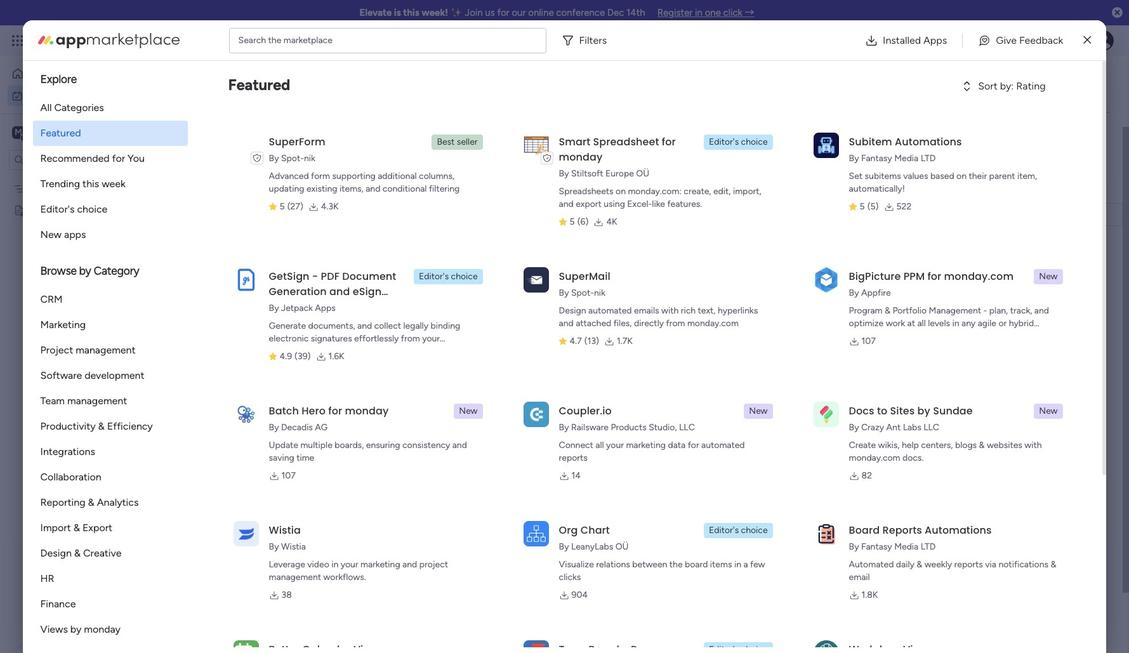 Task type: vqa. For each thing, say whether or not it's contained in the screenshot.


Task type: describe. For each thing, give the bounding box(es) containing it.
item
[[292, 187, 310, 198]]

14th
[[627, 7, 645, 18]]

all
[[40, 102, 52, 114]]

by up program
[[849, 288, 859, 298]]

automated
[[849, 559, 894, 570]]

workflows.
[[323, 572, 366, 583]]

& up export
[[88, 496, 94, 508]]

create wikis, help centers, blogs & websites with monday.com docs.
[[849, 440, 1042, 463]]

v2 overdue deadline image
[[861, 209, 871, 221]]

hybrid
[[1009, 318, 1034, 329]]

wistia by wistia
[[269, 523, 306, 552]]

editor's choice for smart spreadsheet for monday
[[709, 136, 768, 147]]

0 horizontal spatial nik
[[304, 153, 315, 164]]

monday up ensuring
[[345, 404, 389, 418]]

help
[[902, 440, 919, 451]]

app logo image for effortlessly
[[233, 267, 259, 292]]

& left creative
[[74, 547, 81, 559]]

plan
[[72, 183, 88, 194]]

hero
[[302, 404, 326, 418]]

visualize relations between the board items in a few clicks
[[559, 559, 765, 583]]

and inside update multiple boards, ensuring consistency and saving time
[[452, 440, 467, 451]]

help image
[[1049, 34, 1062, 47]]

→
[[745, 7, 754, 18]]

is
[[394, 7, 401, 18]]

and inside leverage video in your marketing and project management workflows.
[[403, 559, 417, 570]]

spot- inside supermail by spot-nik
[[571, 288, 594, 298]]

choice for smart spreadsheet for monday
[[741, 136, 768, 147]]

home button
[[8, 63, 136, 84]]

export
[[576, 199, 602, 209]]

your inside connect all your marketing data for automated reports
[[606, 440, 624, 451]]

choice for org chart
[[741, 525, 768, 536]]

automations inside subitem automations by fantasy media ltd
[[895, 135, 962, 149]]

batch hero for monday
[[269, 404, 389, 418]]

multiple
[[301, 440, 332, 451]]

/ left 1
[[278, 183, 284, 199]]

week for this week / 0 items
[[240, 298, 270, 314]]

/ left jetpack
[[273, 298, 279, 314]]

installed apps
[[883, 34, 947, 46]]

smart
[[559, 135, 591, 149]]

design for design automated emails with rich text, hyperlinks and attached files, directly from monday.com
[[559, 305, 586, 316]]

llc for coupler.io
[[679, 422, 695, 433]]

by up without a date / 0 items
[[269, 422, 279, 433]]

work inside program & portfolio management - plan, track, and optimize work at all levels in any agile or hybrid framework
[[886, 318, 905, 329]]

& inside program & portfolio management - plan, track, and optimize work at all levels in any agile or hybrid framework
[[885, 305, 891, 316]]

0 horizontal spatial the
[[268, 35, 281, 45]]

0 vertical spatial a
[[262, 435, 270, 451]]

productivity & efficiency
[[40, 420, 153, 432]]

items inside this week / 0 items
[[289, 302, 311, 312]]

work for monday
[[103, 33, 125, 48]]

monday.com inside create wikis, help centers, blogs & websites with monday.com docs.
[[849, 453, 900, 463]]

labs
[[903, 422, 922, 433]]

app logo image for workflows.
[[233, 521, 259, 546]]

1 vertical spatial wistia
[[281, 541, 306, 552]]

docs.
[[903, 453, 924, 463]]

1 horizontal spatial oü
[[636, 168, 649, 179]]

sort by: rating button
[[939, 76, 1072, 96]]

by railsware products studio, llc
[[559, 422, 695, 433]]

levels
[[928, 318, 950, 329]]

my for my work
[[190, 74, 220, 102]]

new for coupler.io
[[749, 406, 768, 416]]

from inside generate documents, and collect legally binding electronic signatures effortlessly from your monday.com boards
[[401, 333, 420, 344]]

views
[[40, 623, 68, 635]]

app logo image for monday.com
[[814, 402, 839, 427]]

all inside program & portfolio management - plan, track, and optimize work at all levels in any agile or hybrid framework
[[918, 318, 926, 329]]

import
[[40, 522, 71, 534]]

kendall parks image
[[1094, 30, 1114, 51]]

monday inside smart spreadsheet for monday
[[559, 150, 603, 164]]

items inside visualize relations between the board items in a few clicks
[[710, 559, 732, 570]]

supporting
[[332, 171, 376, 182]]

without a date / 0 items
[[214, 435, 341, 451]]

monday right the views on the bottom
[[84, 623, 121, 635]]

at
[[907, 318, 915, 329]]

choice down plan
[[77, 203, 108, 215]]

software
[[40, 369, 82, 381]]

filters
[[579, 34, 607, 46]]

collect
[[374, 321, 401, 331]]

editor's choice for getsign - pdf document generation and esign collection
[[419, 271, 478, 282]]

by up generate
[[269, 303, 279, 314]]

107 for bigpicture
[[862, 336, 876, 347]]

reporting & analytics
[[40, 496, 139, 508]]

main workspace
[[29, 126, 104, 138]]

by stiltsoft europe oü
[[559, 168, 649, 179]]

team
[[40, 395, 65, 407]]

by up connect
[[559, 422, 569, 433]]

lottie animation element
[[0, 525, 162, 653]]

binding
[[431, 321, 460, 331]]

your inside leverage video in your marketing and project management workflows.
[[341, 559, 358, 570]]

date
[[891, 183, 910, 194]]

supermail
[[559, 269, 611, 284]]

by up advanced
[[269, 153, 279, 164]]

1 vertical spatial oü
[[616, 541, 629, 552]]

0 inside this week / 0 items
[[282, 302, 287, 312]]

4.9
[[280, 351, 292, 362]]

by:
[[1000, 80, 1014, 92]]

& right "notifications"
[[1051, 559, 1057, 570]]

text,
[[698, 305, 716, 316]]

give feedback link
[[968, 28, 1074, 53]]

0 horizontal spatial spot-
[[281, 153, 304, 164]]

work for my
[[42, 90, 62, 101]]

group
[[577, 183, 602, 194]]

for left you
[[112, 152, 125, 164]]

m
[[15, 127, 22, 137]]

by inside subitem automations by fantasy media ltd
[[849, 153, 859, 164]]

sort by: rating
[[978, 80, 1046, 92]]

the inside visualize relations between the board items in a few clicks
[[670, 559, 683, 570]]

europe
[[606, 168, 634, 179]]

for inside connect all your marketing data for automated reports
[[688, 440, 699, 451]]

marketing inside connect all your marketing data for automated reports
[[626, 440, 666, 451]]

search image
[[291, 132, 302, 142]]

items inside without a date / 0 items
[[319, 439, 341, 449]]

editor's choice down plan
[[40, 203, 108, 215]]

collaboration
[[40, 471, 101, 483]]

522
[[897, 201, 912, 212]]

integrations
[[40, 446, 95, 458]]

ltd inside subitem automations by fantasy media ltd
[[921, 153, 936, 164]]

directly
[[634, 318, 664, 329]]

and inside generate documents, and collect legally binding electronic signatures effortlessly from your monday.com boards
[[357, 321, 372, 331]]

marketing for marketing
[[40, 319, 86, 331]]

see plans
[[222, 35, 260, 46]]

in left one
[[695, 7, 703, 18]]

without
[[214, 435, 259, 451]]

4.7
[[570, 336, 582, 347]]

ltd inside board reports automations by fantasy media ltd
[[921, 541, 936, 552]]

1.8k
[[862, 590, 878, 600]]

files,
[[614, 318, 632, 329]]

advanced
[[269, 171, 309, 182]]

apps image
[[990, 34, 1003, 47]]

optimize
[[849, 318, 884, 329]]

1.7k
[[617, 336, 633, 347]]

& inside create wikis, help centers, blogs & websites with monday.com docs.
[[979, 440, 985, 451]]

best
[[437, 136, 455, 147]]

week down recommended for you
[[102, 178, 126, 190]]

/ right 'later'
[[245, 389, 251, 405]]

relations
[[596, 559, 630, 570]]

automated inside the design automated emails with rich text, hyperlinks and attached files, directly from monday.com
[[588, 305, 632, 316]]

automatically!
[[849, 183, 905, 194]]

sundae
[[933, 404, 973, 418]]

0 vertical spatial featured
[[228, 76, 290, 94]]

editor's choice for org chart
[[709, 525, 768, 536]]

past
[[214, 183, 239, 199]]

on inside set subitems values based on their parent item, automatically!
[[957, 171, 967, 182]]

your inside generate documents, and collect legally binding electronic signatures effortlessly from your monday.com boards
[[422, 333, 440, 344]]

all inside connect all your marketing data for automated reports
[[596, 440, 604, 451]]

by decadis ag
[[269, 422, 328, 433]]

lottie animation image
[[0, 525, 162, 653]]

Filter dashboard by text search field
[[187, 127, 307, 147]]

editor's for org chart
[[709, 525, 739, 536]]

by left stiltsoft
[[559, 168, 569, 179]]

collection
[[269, 300, 321, 314]]

by inside wistia by wistia
[[269, 541, 279, 552]]

monday.com inside the design automated emails with rich text, hyperlinks and attached files, directly from monday.com
[[687, 318, 739, 329]]

development
[[85, 369, 144, 381]]

my for my work
[[28, 90, 40, 101]]

spreadsheet
[[593, 135, 659, 149]]

board for board
[[702, 183, 725, 194]]

email
[[849, 572, 870, 583]]

0 horizontal spatial this
[[83, 178, 99, 190]]

and inside program & portfolio management - plan, track, and optimize work at all levels in any agile or hybrid framework
[[1035, 305, 1049, 316]]

spreadsheets
[[559, 186, 614, 197]]

editor's for getsign - pdf document generation and esign collection
[[419, 271, 449, 282]]

(6)
[[577, 216, 589, 227]]

media inside board reports automations by fantasy media ltd
[[894, 541, 919, 552]]

management inside leverage video in your marketing and project management workflows.
[[269, 572, 321, 583]]

feedback
[[1019, 34, 1063, 46]]

date
[[273, 435, 299, 451]]

and inside getsign - pdf document generation and esign collection
[[330, 284, 350, 299]]

38
[[282, 590, 292, 600]]

boards
[[322, 346, 350, 357]]

one
[[705, 7, 721, 18]]

marketing plan
[[30, 183, 88, 194]]

and inside spreadsheets on monday.com: create, edit, import, and export using excel-like features.
[[559, 199, 574, 209]]

board reports automations by fantasy media ltd
[[849, 523, 992, 552]]

1 vertical spatial featured
[[40, 127, 81, 139]]

by down org
[[559, 541, 569, 552]]

app logo image for email
[[814, 521, 839, 546]]

subitem
[[849, 135, 892, 149]]

in inside leverage video in your marketing and project management workflows.
[[331, 559, 339, 570]]

visualize
[[559, 559, 594, 570]]

app logo image for attached
[[523, 267, 549, 292]]

107 for batch
[[282, 470, 296, 481]]

week for next week / 0 items
[[242, 343, 272, 359]]

crm
[[40, 293, 63, 305]]

see plans button
[[205, 31, 266, 50]]

5 for superform
[[280, 201, 285, 212]]

llc for docs to sites by sundae
[[924, 422, 939, 433]]

1 image
[[944, 26, 955, 40]]

app logo image for optimize
[[814, 267, 839, 292]]

on inside spreadsheets on monday.com: create, edit, import, and export using excel-like features.
[[616, 186, 626, 197]]

new for bigpicture ppm for monday.com
[[1039, 271, 1058, 282]]

edit,
[[713, 186, 731, 197]]



Task type: locate. For each thing, give the bounding box(es) containing it.
1 fantasy from the top
[[861, 153, 892, 164]]

1 vertical spatial media
[[894, 541, 919, 552]]

generate documents, and collect legally binding electronic signatures effortlessly from your monday.com boards
[[269, 321, 460, 357]]

llc up the data
[[679, 422, 695, 433]]

0 horizontal spatial apps
[[315, 303, 336, 314]]

reports left via
[[954, 559, 983, 570]]

1 horizontal spatial this
[[403, 7, 419, 18]]

2 vertical spatial work
[[886, 318, 905, 329]]

2 llc from the left
[[924, 422, 939, 433]]

app logo image for few
[[523, 521, 549, 546]]

by right browse
[[79, 264, 91, 278]]

new for docs to sites by sundae
[[1039, 406, 1058, 416]]

data
[[668, 440, 686, 451]]

week up generate
[[240, 298, 270, 314]]

1 vertical spatial work
[[42, 90, 62, 101]]

app logo image for automatically!
[[814, 133, 839, 158]]

0 horizontal spatial your
[[341, 559, 358, 570]]

- inside getsign - pdf document generation and esign collection
[[312, 269, 318, 284]]

1 horizontal spatial your
[[422, 333, 440, 344]]

(39)
[[295, 351, 311, 362]]

4.7 (13)
[[570, 336, 599, 347]]

the left board
[[670, 559, 683, 570]]

nik down the "supermail"
[[594, 288, 606, 298]]

for right ppm
[[928, 269, 942, 284]]

give
[[996, 34, 1017, 46]]

by
[[269, 153, 279, 164], [849, 153, 859, 164], [559, 168, 569, 179], [559, 288, 569, 298], [849, 288, 859, 298], [269, 303, 279, 314], [269, 422, 279, 433], [559, 422, 569, 433], [849, 422, 859, 433], [269, 541, 279, 552], [559, 541, 569, 552], [849, 541, 859, 552]]

1 vertical spatial spot-
[[571, 288, 594, 298]]

items up "getsign"
[[269, 256, 291, 267]]

choice for getsign - pdf document generation and esign collection
[[451, 271, 478, 282]]

you
[[128, 152, 145, 164]]

marketing for marketing plan
[[30, 183, 70, 194]]

apps marketplace image
[[38, 33, 179, 48]]

monday up home button
[[56, 33, 100, 48]]

0 horizontal spatial board
[[702, 183, 725, 194]]

via
[[985, 559, 997, 570]]

1 vertical spatial this
[[214, 298, 237, 314]]

items down generation
[[289, 302, 311, 312]]

editor's for smart spreadsheet for monday
[[709, 136, 739, 147]]

0 vertical spatial automations
[[895, 135, 962, 149]]

give feedback button
[[968, 28, 1074, 53]]

1 horizontal spatial from
[[666, 318, 685, 329]]

this
[[557, 211, 572, 220], [214, 298, 237, 314]]

wistia
[[269, 523, 301, 538], [281, 541, 306, 552]]

None search field
[[187, 127, 307, 147]]

a left few
[[744, 559, 748, 570]]

later /
[[214, 389, 254, 405]]

items inside next week / 0 items
[[292, 347, 314, 358]]

fantasy
[[861, 153, 892, 164], [861, 541, 892, 552]]

0 vertical spatial fantasy
[[861, 153, 892, 164]]

getsign
[[269, 269, 310, 284]]

automations up weekly
[[925, 523, 992, 538]]

for right hero
[[328, 404, 342, 418]]

1 vertical spatial reports
[[954, 559, 983, 570]]

1 horizontal spatial nik
[[594, 288, 606, 298]]

0 up time
[[311, 439, 317, 449]]

past dates / 1 item
[[214, 183, 310, 199]]

ltd
[[921, 153, 936, 164], [921, 541, 936, 552]]

0 horizontal spatial design
[[40, 547, 72, 559]]

dapulse x slim image
[[1084, 33, 1091, 48]]

1 horizontal spatial 5
[[570, 216, 575, 227]]

workspace image
[[12, 125, 25, 139]]

1 vertical spatial with
[[1025, 440, 1042, 451]]

option
[[0, 177, 162, 180]]

your
[[422, 333, 440, 344], [606, 440, 624, 451], [341, 559, 358, 570]]

for right "us"
[[497, 7, 510, 18]]

2 ltd from the top
[[921, 541, 936, 552]]

/ right 'today'
[[253, 252, 259, 268]]

for
[[497, 7, 510, 18], [662, 135, 676, 149], [112, 152, 125, 164], [928, 269, 942, 284], [328, 404, 342, 418], [688, 440, 699, 451]]

editor's choice up "binding"
[[419, 271, 478, 282]]

0 horizontal spatial -
[[312, 269, 318, 284]]

items right board
[[710, 559, 732, 570]]

reports inside connect all your marketing data for automated reports
[[559, 453, 588, 463]]

smart spreadsheet for monday
[[559, 135, 676, 164]]

0 horizontal spatial work
[[42, 90, 62, 101]]

items,
[[340, 183, 364, 194]]

with left rich at top
[[661, 305, 679, 316]]

my inside my work button
[[28, 90, 40, 101]]

/ left (39)
[[275, 343, 281, 359]]

reports down connect
[[559, 453, 588, 463]]

video
[[307, 559, 329, 570]]

a left date on the left of page
[[262, 435, 270, 451]]

1 vertical spatial apps
[[315, 303, 336, 314]]

board up automated at the bottom of the page
[[849, 523, 880, 538]]

week for this week
[[574, 211, 594, 220]]

design & creative
[[40, 547, 122, 559]]

and left project
[[403, 559, 417, 570]]

batch
[[269, 404, 299, 418]]

list box
[[0, 175, 162, 392]]

1 horizontal spatial on
[[957, 171, 967, 182]]

board up features.
[[702, 183, 725, 194]]

all categories
[[40, 102, 104, 114]]

0 vertical spatial ltd
[[921, 153, 936, 164]]

by inside board reports automations by fantasy media ltd
[[849, 541, 859, 552]]

design automated emails with rich text, hyperlinks and attached files, directly from monday.com
[[559, 305, 758, 329]]

org
[[559, 523, 578, 538]]

2 media from the top
[[894, 541, 919, 552]]

electronic
[[269, 333, 309, 344]]

fantasy inside board reports automations by fantasy media ltd
[[861, 541, 892, 552]]

fantasy down subitem
[[861, 153, 892, 164]]

in up workflows.
[[331, 559, 339, 570]]

notifications image
[[906, 34, 919, 47]]

this left the (6)
[[557, 211, 572, 220]]

5
[[280, 201, 285, 212], [860, 201, 865, 212], [570, 216, 575, 227]]

best seller
[[437, 136, 478, 147]]

monday.com inside generate documents, and collect legally binding electronic signatures effortlessly from your monday.com boards
[[269, 346, 320, 357]]

2 vertical spatial by
[[70, 623, 82, 635]]

installed apps button
[[855, 28, 957, 53]]

the right search
[[268, 35, 281, 45]]

give feedback
[[996, 34, 1063, 46]]

2 vertical spatial your
[[341, 559, 358, 570]]

1 vertical spatial marketing
[[40, 319, 86, 331]]

design for design & creative
[[40, 547, 72, 559]]

Search in workspace field
[[27, 152, 106, 167]]

search the marketplace
[[238, 35, 332, 45]]

0 horizontal spatial all
[[596, 440, 604, 451]]

week down "export"
[[574, 211, 594, 220]]

their
[[969, 171, 987, 182]]

& down appfire
[[885, 305, 891, 316]]

from
[[666, 318, 685, 329], [401, 333, 420, 344]]

0 vertical spatial your
[[422, 333, 440, 344]]

1 llc from the left
[[679, 422, 695, 433]]

0 horizontal spatial 5
[[280, 201, 285, 212]]

with inside the design automated emails with rich text, hyperlinks and attached files, directly from monday.com
[[661, 305, 679, 316]]

jetpack
[[281, 303, 313, 314]]

nik down superform
[[304, 153, 315, 164]]

0 vertical spatial 107
[[862, 336, 876, 347]]

time
[[297, 453, 314, 463]]

2 horizontal spatial work
[[886, 318, 905, 329]]

2 horizontal spatial your
[[606, 440, 624, 451]]

0 vertical spatial on
[[957, 171, 967, 182]]

1 horizontal spatial 107
[[862, 336, 876, 347]]

1 vertical spatial by
[[918, 404, 931, 418]]

llc up centers,
[[924, 422, 939, 433]]

and inside advanced form supporting additional columns, updating existing items, and conditional filtering
[[366, 183, 380, 194]]

by for category
[[79, 264, 91, 278]]

0 horizontal spatial 107
[[282, 470, 296, 481]]

apps right notifications icon
[[924, 34, 947, 46]]

design inside the design automated emails with rich text, hyperlinks and attached files, directly from monday.com
[[559, 305, 586, 316]]

1 horizontal spatial featured
[[228, 76, 290, 94]]

0 vertical spatial with
[[661, 305, 679, 316]]

subitem automations by fantasy media ltd
[[849, 135, 962, 164]]

ltd up values
[[921, 153, 936, 164]]

by down docs
[[849, 422, 859, 433]]

0 vertical spatial apps
[[924, 34, 947, 46]]

ltd up weekly
[[921, 541, 936, 552]]

1 vertical spatial nik
[[594, 288, 606, 298]]

and up this week
[[559, 199, 574, 209]]

editor's choice up import,
[[709, 136, 768, 147]]

1 ltd from the top
[[921, 153, 936, 164]]

1 vertical spatial design
[[40, 547, 72, 559]]

nik inside supermail by spot-nik
[[594, 288, 606, 298]]

1 vertical spatial ltd
[[921, 541, 936, 552]]

0 horizontal spatial automated
[[588, 305, 632, 316]]

1 vertical spatial on
[[616, 186, 626, 197]]

0 vertical spatial wistia
[[269, 523, 301, 538]]

app logo image
[[523, 133, 549, 158], [814, 133, 839, 158], [233, 267, 259, 292], [523, 267, 549, 292], [814, 267, 839, 292], [233, 402, 259, 427], [523, 402, 549, 427], [814, 402, 839, 427], [233, 521, 259, 546], [523, 521, 549, 546], [814, 521, 839, 546]]

us
[[485, 7, 495, 18]]

documents,
[[308, 321, 355, 331]]

0 vertical spatial -
[[312, 269, 318, 284]]

1 horizontal spatial this
[[557, 211, 572, 220]]

dates
[[242, 183, 275, 199]]

creative
[[83, 547, 122, 559]]

excel-
[[627, 199, 652, 209]]

1 vertical spatial a
[[744, 559, 748, 570]]

0 horizontal spatial llc
[[679, 422, 695, 433]]

features.
[[667, 199, 702, 209]]

your up workflows.
[[341, 559, 358, 570]]

items
[[269, 256, 291, 267], [289, 302, 311, 312], [292, 347, 314, 358], [319, 439, 341, 449], [710, 559, 732, 570]]

5 left the (6)
[[570, 216, 575, 227]]

my
[[190, 74, 220, 102], [28, 90, 40, 101]]

1 horizontal spatial board
[[849, 523, 880, 538]]

media inside subitem automations by fantasy media ltd
[[894, 153, 919, 164]]

1 horizontal spatial apps
[[924, 34, 947, 46]]

by up leverage at the bottom of the page
[[269, 541, 279, 552]]

this down recommended for you
[[83, 178, 99, 190]]

category
[[94, 264, 139, 278]]

work up all
[[42, 90, 62, 101]]

0 vertical spatial from
[[666, 318, 685, 329]]

a inside visualize relations between the board items in a few clicks
[[744, 559, 748, 570]]

featured down search
[[228, 76, 290, 94]]

0 vertical spatial marketing
[[30, 183, 70, 194]]

centers,
[[921, 440, 953, 451]]

this week / 0 items
[[214, 298, 311, 314]]

0 vertical spatial board
[[702, 183, 725, 194]]

on left their
[[957, 171, 967, 182]]

5 (27)
[[280, 201, 303, 212]]

my down home
[[28, 90, 40, 101]]

for right spreadsheet
[[662, 135, 676, 149]]

monday.com up 'plan,'
[[944, 269, 1014, 284]]

1 vertical spatial fantasy
[[861, 541, 892, 552]]

/ up time
[[302, 435, 308, 451]]

framework
[[849, 331, 891, 342]]

1 horizontal spatial all
[[918, 318, 926, 329]]

0 horizontal spatial featured
[[40, 127, 81, 139]]

monday down smart
[[559, 150, 603, 164]]

by inside supermail by spot-nik
[[559, 288, 569, 298]]

in inside program & portfolio management - plan, track, and optimize work at all levels in any agile or hybrid framework
[[952, 318, 960, 329]]

monday.com down create
[[849, 453, 900, 463]]

& right daily
[[917, 559, 923, 570]]

oü up monday.com:
[[636, 168, 649, 179]]

saving
[[269, 453, 294, 463]]

1 horizontal spatial a
[[744, 559, 748, 570]]

board for board reports automations by fantasy media ltd
[[849, 523, 880, 538]]

& left efficiency
[[98, 420, 105, 432]]

to
[[877, 404, 888, 418]]

board inside board reports automations by fantasy media ltd
[[849, 523, 880, 538]]

advanced form supporting additional columns, updating existing items, and conditional filtering
[[269, 171, 460, 194]]

form
[[311, 171, 330, 182]]

1 vertical spatial your
[[606, 440, 624, 451]]

design down import
[[40, 547, 72, 559]]

0 vertical spatial by
[[79, 264, 91, 278]]

0 vertical spatial marketing
[[626, 440, 666, 451]]

1 vertical spatial automated
[[701, 440, 745, 451]]

automated up files,
[[588, 305, 632, 316]]

nov
[[889, 210, 905, 219]]

1 horizontal spatial with
[[1025, 440, 1042, 451]]

0 vertical spatial this
[[557, 211, 572, 220]]

reports inside the automated daily & weekly reports via notifications & email
[[954, 559, 983, 570]]

weekly
[[925, 559, 952, 570]]

1 horizontal spatial my
[[190, 74, 220, 102]]

marketing up the notes
[[30, 183, 70, 194]]

invite members image
[[962, 34, 975, 47]]

trending
[[40, 178, 80, 190]]

0 right 'today'
[[262, 256, 267, 267]]

for inside smart spreadsheet for monday
[[662, 135, 676, 149]]

& left export
[[73, 522, 80, 534]]

automated inside connect all your marketing data for automated reports
[[701, 440, 745, 451]]

- inside program & portfolio management - plan, track, and optimize work at all levels in any agile or hybrid framework
[[984, 305, 987, 316]]

any
[[962, 318, 976, 329]]

from down legally
[[401, 333, 420, 344]]

existing
[[307, 183, 337, 194]]

0 horizontal spatial from
[[401, 333, 420, 344]]

click
[[723, 7, 743, 18]]

0 vertical spatial automated
[[588, 305, 632, 316]]

0 horizontal spatial this
[[214, 298, 237, 314]]

this for this week
[[557, 211, 572, 220]]

1 horizontal spatial llc
[[924, 422, 939, 433]]

0 vertical spatial design
[[559, 305, 586, 316]]

- left the pdf
[[312, 269, 318, 284]]

track,
[[1010, 305, 1032, 316]]

inbox image
[[934, 34, 947, 47]]

plans
[[239, 35, 260, 46]]

appfire
[[861, 288, 891, 298]]

media up values
[[894, 153, 919, 164]]

1 horizontal spatial the
[[670, 559, 683, 570]]

1 vertical spatial 107
[[282, 470, 296, 481]]

by up labs
[[918, 404, 931, 418]]

new for batch hero for monday
[[459, 406, 478, 416]]

work inside my work button
[[42, 90, 62, 101]]

from inside the design automated emails with rich text, hyperlinks and attached files, directly from monday.com
[[666, 318, 685, 329]]

0 vertical spatial spot-
[[281, 153, 304, 164]]

docs to sites by sundae
[[849, 404, 973, 418]]

in inside visualize relations between the board items in a few clicks
[[734, 559, 741, 570]]

1 horizontal spatial automated
[[701, 440, 745, 451]]

featured up search in workspace field
[[40, 127, 81, 139]]

1 horizontal spatial work
[[103, 33, 125, 48]]

1 vertical spatial this
[[83, 178, 99, 190]]

list box containing marketing plan
[[0, 175, 162, 392]]

1 vertical spatial automations
[[925, 523, 992, 538]]

with right websites
[[1025, 440, 1042, 451]]

0 vertical spatial nik
[[304, 153, 315, 164]]

0 vertical spatial the
[[268, 35, 281, 45]]

automations inside board reports automations by fantasy media ltd
[[925, 523, 992, 538]]

installed
[[883, 34, 921, 46]]

5 left (27)
[[280, 201, 285, 212]]

hr
[[40, 573, 54, 585]]

in down management
[[952, 318, 960, 329]]

1 vertical spatial from
[[401, 333, 420, 344]]

1 horizontal spatial -
[[984, 305, 987, 316]]

1 media from the top
[[894, 153, 919, 164]]

107 down optimize at the right
[[862, 336, 876, 347]]

plan,
[[989, 305, 1008, 316]]

daily
[[896, 559, 915, 570]]

0 horizontal spatial oü
[[616, 541, 629, 552]]

oü
[[636, 168, 649, 179], [616, 541, 629, 552]]

on up using
[[616, 186, 626, 197]]

items inside the today / 0 items
[[269, 256, 291, 267]]

& right blogs
[[979, 440, 985, 451]]

apps inside button
[[924, 34, 947, 46]]

and inside the design automated emails with rich text, hyperlinks and attached files, directly from monday.com
[[559, 318, 574, 329]]

by for monday
[[70, 623, 82, 635]]

0 vertical spatial oü
[[636, 168, 649, 179]]

2 horizontal spatial 5
[[860, 201, 865, 212]]

search everything image
[[1021, 34, 1034, 47]]

reports
[[559, 453, 588, 463], [954, 559, 983, 570]]

marketing up project
[[40, 319, 86, 331]]

nik
[[304, 153, 315, 164], [594, 288, 606, 298]]

0 vertical spatial reports
[[559, 453, 588, 463]]

2 fantasy from the top
[[861, 541, 892, 552]]

1 vertical spatial the
[[670, 559, 683, 570]]

fantasy up automated at the bottom of the page
[[861, 541, 892, 552]]

marketing inside leverage video in your marketing and project management workflows.
[[361, 559, 400, 570]]

and up 4.7
[[559, 318, 574, 329]]

1 vertical spatial -
[[984, 305, 987, 316]]

attached
[[576, 318, 611, 329]]

productivity
[[40, 420, 96, 432]]

and right items,
[[366, 183, 380, 194]]

fantasy inside subitem automations by fantasy media ltd
[[861, 153, 892, 164]]

0 vertical spatial work
[[103, 33, 125, 48]]

0 horizontal spatial marketing
[[361, 559, 400, 570]]

in left few
[[734, 559, 741, 570]]

marketing down studio,
[[626, 440, 666, 451]]

by up automated at the bottom of the page
[[849, 541, 859, 552]]

choice up "binding"
[[451, 271, 478, 282]]

parent
[[989, 171, 1015, 182]]

clicks
[[559, 572, 581, 583]]

1 horizontal spatial marketing
[[626, 440, 666, 451]]

design up attached on the right of page
[[559, 305, 586, 316]]

private board image
[[13, 204, 25, 216]]

0 inside the today / 0 items
[[262, 256, 267, 267]]

workspace selection element
[[12, 125, 106, 141]]

this for this week / 0 items
[[214, 298, 237, 314]]

subitems
[[865, 171, 901, 182]]

esign
[[353, 284, 382, 299]]

week!
[[422, 7, 448, 18]]

5 for smart spreadsheet for monday
[[570, 216, 575, 227]]

0 inside next week / 0 items
[[284, 347, 290, 358]]

choice up few
[[741, 525, 768, 536]]

with inside create wikis, help centers, blogs & websites with monday.com docs.
[[1025, 440, 1042, 451]]

by appfire
[[849, 288, 891, 298]]

and down the pdf
[[330, 284, 350, 299]]

media down reports
[[894, 541, 919, 552]]

work
[[224, 74, 276, 102]]

spot-
[[281, 153, 304, 164], [571, 288, 594, 298]]

select product image
[[11, 34, 24, 47]]

and up effortlessly at the bottom left of the page
[[357, 321, 372, 331]]

0 vertical spatial this
[[403, 7, 419, 18]]

design
[[559, 305, 586, 316], [40, 547, 72, 559]]

0 inside without a date / 0 items
[[311, 439, 317, 449]]

0 horizontal spatial on
[[616, 186, 626, 197]]

0 horizontal spatial my
[[28, 90, 40, 101]]

by down the "supermail"
[[559, 288, 569, 298]]

elevate
[[360, 7, 392, 18]]



